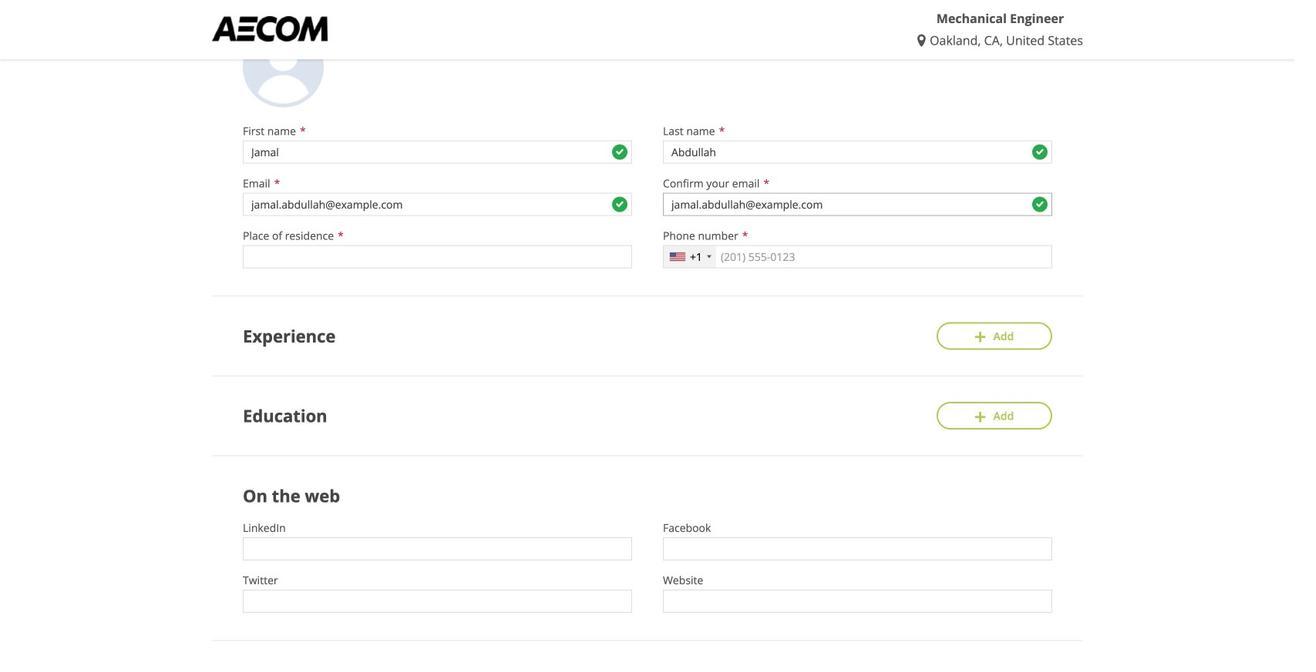 Task type: locate. For each thing, give the bounding box(es) containing it.
aecom logo image
[[212, 16, 328, 42]]

location image
[[917, 34, 930, 47]]



Task type: vqa. For each thing, say whether or not it's contained in the screenshot.
City and County of San Francisco Logo
no



